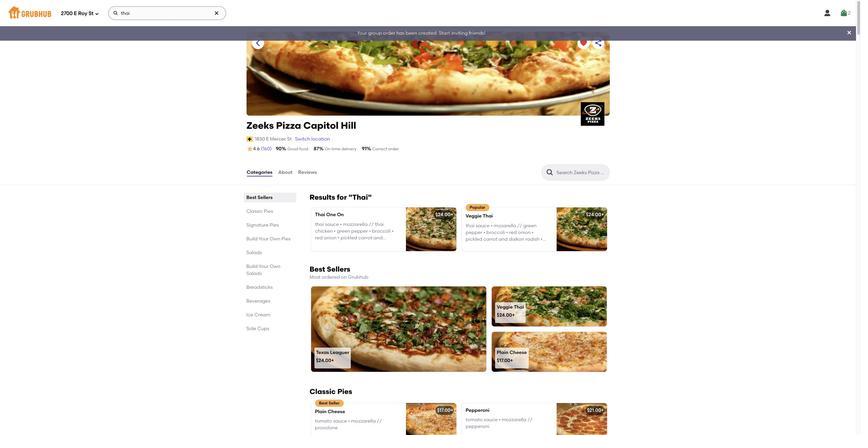 Task type: locate. For each thing, give the bounding box(es) containing it.
veggie thai image
[[557, 208, 607, 251]]

best up most
[[310, 265, 325, 274]]

0 vertical spatial classic pies
[[246, 209, 273, 214]]

own down salads "tab" at the left of page
[[270, 264, 280, 270]]

tomato up provolone
[[315, 418, 332, 424]]

0 horizontal spatial sellers
[[258, 195, 273, 201]]

own inside build your own pies tab
[[270, 236, 280, 242]]

on left the time
[[325, 147, 331, 151]]

1 vertical spatial your
[[259, 236, 269, 242]]

radish
[[526, 237, 540, 242], [332, 242, 346, 248]]

texas
[[316, 350, 329, 356]]

1 horizontal spatial classic pies
[[310, 387, 352, 396]]

build down signature
[[246, 236, 258, 242]]

thai sauce • mozarella // green pepper • broccoli • red onion • pickled carrot and daikon radish • fresh cilantro // 1-5 stars for spice
[[466, 223, 543, 249]]

classic pies down best sellers
[[246, 209, 273, 214]]

0 horizontal spatial classic
[[246, 209, 263, 214]]

best
[[246, 195, 257, 201], [310, 265, 325, 274], [319, 401, 328, 406]]

+
[[451, 212, 453, 218], [601, 212, 604, 218], [512, 312, 515, 318], [331, 358, 334, 364], [510, 358, 513, 364], [451, 408, 453, 413], [601, 408, 604, 413]]

0 horizontal spatial stars
[[315, 249, 326, 255]]

and inside the thai sauce • mozzarella // thai chicken • green pepper • broccoli • red onion • pickled carrot and daikon radish • fresh cilantro // 1-5 stars for spice
[[374, 235, 383, 241]]

//
[[369, 222, 374, 227], [517, 223, 522, 229], [381, 242, 386, 248], [497, 243, 502, 249], [528, 417, 533, 423], [377, 418, 382, 424]]

own for salads
[[270, 264, 280, 270]]

on right one
[[337, 212, 344, 218]]

e inside "button"
[[266, 136, 269, 142]]

broccoli inside thai sauce • mozarella // green pepper • broccoli • red onion • pickled carrot and daikon radish • fresh cilantro // 1-5 stars for spice
[[487, 230, 505, 235]]

order right correct
[[388, 147, 399, 151]]

thai one on image
[[406, 208, 456, 251]]

veggie thai
[[466, 213, 493, 219]]

1 horizontal spatial sellers
[[327, 265, 350, 274]]

1 horizontal spatial green
[[523, 223, 537, 229]]

salads tab
[[246, 249, 294, 256]]

sellers inside tab
[[258, 195, 273, 201]]

mozzarella inside 'tomato sauce • mozzarella // pepperoni'
[[502, 417, 527, 423]]

sauce down veggie thai at the right of page
[[476, 223, 490, 229]]

mozzarella for plain cheese
[[351, 418, 376, 424]]

thai for thai sauce • mozarella // green pepper • broccoli • red onion • pickled carrot and daikon radish • fresh cilantro // 1-5 stars for spice
[[466, 223, 475, 229]]

0 vertical spatial order
[[383, 30, 395, 36]]

own inside build your own salads
[[270, 264, 280, 270]]

sauce up pepperoni
[[484, 417, 498, 423]]

1 horizontal spatial 5
[[506, 243, 509, 249]]

0 horizontal spatial daikon
[[315, 242, 331, 248]]

2 build from the top
[[246, 264, 258, 270]]

2 horizontal spatial thai
[[466, 223, 475, 229]]

stars
[[510, 243, 521, 249], [315, 249, 326, 255]]

pies up "seller"
[[337, 387, 352, 396]]

pickled down veggie thai at the right of page
[[466, 237, 482, 242]]

salads inside build your own salads
[[246, 271, 262, 277]]

1 horizontal spatial st
[[287, 136, 292, 142]]

90
[[276, 146, 282, 152]]

thai for veggie thai
[[483, 213, 493, 219]]

1 horizontal spatial 1-
[[503, 243, 506, 249]]

food
[[299, 147, 308, 151]]

1830
[[255, 136, 265, 142]]

87
[[314, 146, 319, 152]]

0 vertical spatial plain
[[497, 350, 509, 356]]

// inside 'tomato sauce • mozzarella // pepperoni'
[[528, 417, 533, 423]]

tomato sauce • mozzarella // pepperoni
[[466, 417, 533, 430]]

own for pies
[[270, 236, 280, 242]]

st
[[89, 10, 94, 16], [287, 136, 292, 142]]

categories
[[247, 170, 273, 175]]

0 vertical spatial on
[[325, 147, 331, 151]]

0 horizontal spatial red
[[315, 235, 323, 241]]

e for mercer
[[266, 136, 269, 142]]

reviews button
[[298, 161, 317, 185]]

plain cheese image
[[406, 403, 456, 435]]

st right roy
[[89, 10, 94, 16]]

1 horizontal spatial classic
[[310, 387, 336, 396]]

svg image
[[824, 9, 832, 17], [840, 9, 848, 17], [214, 10, 219, 16]]

0 horizontal spatial tomato
[[315, 418, 332, 424]]

2 horizontal spatial thai
[[514, 304, 524, 310]]

thai
[[315, 212, 325, 218], [483, 213, 493, 219], [514, 304, 524, 310]]

pepper inside thai sauce • mozarella // green pepper • broccoli • red onion • pickled carrot and daikon radish • fresh cilantro // 1-5 stars for spice
[[466, 230, 483, 235]]

ordered
[[322, 275, 340, 280]]

1 horizontal spatial thai
[[483, 213, 493, 219]]

mozzarella for thai one on
[[343, 222, 368, 227]]

sellers up classic pies tab
[[258, 195, 273, 201]]

0 horizontal spatial thai
[[315, 222, 324, 227]]

2 vertical spatial best
[[319, 401, 328, 406]]

your down salads "tab" at the left of page
[[259, 264, 269, 270]]

0 horizontal spatial fresh
[[350, 242, 361, 248]]

1 vertical spatial $17.00
[[437, 408, 451, 413]]

0 vertical spatial st
[[89, 10, 94, 16]]

2 vertical spatial your
[[259, 264, 269, 270]]

0 horizontal spatial st
[[89, 10, 94, 16]]

plain inside the plain cheese $17.00 +
[[497, 350, 509, 356]]

breadsticks tab
[[246, 284, 294, 291]]

1 vertical spatial salads
[[246, 271, 262, 277]]

tomato for tomato sauce • mozzarella // provolone
[[315, 418, 332, 424]]

salads up breadsticks
[[246, 271, 262, 277]]

0 horizontal spatial $24.00 +
[[435, 212, 453, 218]]

daikon down mozarella
[[509, 237, 524, 242]]

pies down signature pies tab
[[282, 236, 291, 242]]

1 vertical spatial veggie
[[497, 304, 513, 310]]

build for build your own pies
[[246, 236, 258, 242]]

0 horizontal spatial radish
[[332, 242, 346, 248]]

thai inside veggie thai $24.00 +
[[514, 304, 524, 310]]

carrot inside thai sauce • mozarella // green pepper • broccoli • red onion • pickled carrot and daikon radish • fresh cilantro // 1-5 stars for spice
[[484, 237, 498, 242]]

0 horizontal spatial classic pies
[[246, 209, 273, 214]]

$21.00
[[587, 408, 601, 413]]

$21.00 +
[[587, 408, 604, 413]]

1 vertical spatial best
[[310, 265, 325, 274]]

1 vertical spatial on
[[337, 212, 344, 218]]

ice cream
[[246, 312, 270, 318]]

// inside tomato sauce • mozzarella // provolone
[[377, 418, 382, 424]]

0 vertical spatial cheese
[[510, 350, 527, 356]]

1 vertical spatial plain
[[315, 409, 327, 415]]

0 horizontal spatial and
[[374, 235, 383, 241]]

Search for food, convenience, alcohol... search field
[[108, 6, 226, 20]]

and
[[374, 235, 383, 241], [499, 237, 508, 242]]

cheese inside the plain cheese $17.00 +
[[510, 350, 527, 356]]

build up breadsticks
[[246, 264, 258, 270]]

0 vertical spatial classic
[[246, 209, 263, 214]]

veggie
[[466, 213, 482, 219], [497, 304, 513, 310]]

classic
[[246, 209, 263, 214], [310, 387, 336, 396]]

best for best seller
[[319, 401, 328, 406]]

sauce inside the thai sauce • mozzarella // thai chicken • green pepper • broccoli • red onion • pickled carrot and daikon radish • fresh cilantro // 1-5 stars for spice
[[325, 222, 339, 227]]

1 horizontal spatial veggie
[[497, 304, 513, 310]]

tomato inside 'tomato sauce • mozzarella // pepperoni'
[[466, 417, 483, 423]]

fresh
[[350, 242, 361, 248], [466, 243, 477, 249]]

best left "seller"
[[319, 401, 328, 406]]

1 horizontal spatial stars
[[510, 243, 521, 249]]

hill
[[341, 120, 356, 131]]

tomato up pepperoni
[[466, 417, 483, 423]]

1 vertical spatial cheese
[[328, 409, 345, 415]]

•
[[340, 222, 342, 227], [491, 223, 493, 229], [334, 228, 336, 234], [369, 228, 371, 234], [392, 228, 394, 234], [484, 230, 485, 235], [506, 230, 508, 235], [532, 230, 534, 235], [338, 235, 340, 241], [541, 237, 543, 242], [347, 242, 349, 248], [499, 417, 501, 423], [348, 418, 350, 424]]

1 horizontal spatial radish
[[526, 237, 540, 242]]

st inside "button"
[[287, 136, 292, 142]]

build inside tab
[[246, 236, 258, 242]]

0 vertical spatial salads
[[246, 250, 262, 256]]

0 vertical spatial best
[[246, 195, 257, 201]]

0 vertical spatial e
[[74, 10, 77, 16]]

spice
[[530, 243, 542, 249], [335, 249, 347, 255]]

1 horizontal spatial cheese
[[510, 350, 527, 356]]

thai
[[315, 222, 324, 227], [375, 222, 384, 227], [466, 223, 475, 229]]

1 horizontal spatial svg image
[[113, 10, 118, 16]]

order
[[383, 30, 395, 36], [388, 147, 399, 151]]

1 horizontal spatial broccoli
[[487, 230, 505, 235]]

$17.00 +
[[437, 408, 453, 413]]

mozzarella inside the thai sauce • mozzarella // thai chicken • green pepper • broccoli • red onion • pickled carrot and daikon radish • fresh cilantro // 1-5 stars for spice
[[343, 222, 368, 227]]

salads inside "tab"
[[246, 250, 262, 256]]

classic pies
[[246, 209, 273, 214], [310, 387, 352, 396]]

0 horizontal spatial cheese
[[328, 409, 345, 415]]

on time delivery
[[325, 147, 357, 151]]

sauce for thai one on
[[325, 222, 339, 227]]

1 horizontal spatial pickled
[[466, 237, 482, 242]]

carrot inside the thai sauce • mozzarella // thai chicken • green pepper • broccoli • red onion • pickled carrot and daikon radish • fresh cilantro // 1-5 stars for spice
[[358, 235, 373, 241]]

your down signature pies
[[259, 236, 269, 242]]

0 horizontal spatial for
[[327, 249, 333, 255]]

best inside tab
[[246, 195, 257, 201]]

0 horizontal spatial 1-
[[387, 242, 391, 248]]

your left "group"
[[357, 30, 367, 36]]

red inside the thai sauce • mozzarella // thai chicken • green pepper • broccoli • red onion • pickled carrot and daikon radish • fresh cilantro // 1-5 stars for spice
[[315, 235, 323, 241]]

green inside the thai sauce • mozzarella // thai chicken • green pepper • broccoli • red onion • pickled carrot and daikon radish • fresh cilantro // 1-5 stars for spice
[[337, 228, 350, 234]]

$24.00 +
[[435, 212, 453, 218], [586, 212, 604, 218]]

0 horizontal spatial veggie
[[466, 213, 482, 219]]

fresh down veggie thai at the right of page
[[466, 243, 477, 249]]

1 horizontal spatial pepper
[[466, 230, 483, 235]]

sellers for best sellers most ordered on grubhub
[[327, 265, 350, 274]]

0 horizontal spatial e
[[74, 10, 77, 16]]

2 horizontal spatial for
[[523, 243, 529, 249]]

daikon inside thai sauce • mozarella // green pepper • broccoli • red onion • pickled carrot and daikon radish • fresh cilantro // 1-5 stars for spice
[[509, 237, 524, 242]]

0 horizontal spatial pepper
[[351, 228, 368, 234]]

e inside "main navigation" navigation
[[74, 10, 77, 16]]

1 horizontal spatial $24.00 +
[[586, 212, 604, 218]]

pickled down the 'thai one on'
[[341, 235, 357, 241]]

1- inside thai sauce • mozarella // green pepper • broccoli • red onion • pickled carrot and daikon radish • fresh cilantro // 1-5 stars for spice
[[503, 243, 506, 249]]

0 vertical spatial veggie
[[466, 213, 482, 219]]

sauce inside 'tomato sauce • mozzarella // pepperoni'
[[484, 417, 498, 423]]

and inside thai sauce • mozarella // green pepper • broccoli • red onion • pickled carrot and daikon radish • fresh cilantro // 1-5 stars for spice
[[499, 237, 508, 242]]

thai inside thai sauce • mozarella // green pepper • broccoli • red onion • pickled carrot and daikon radish • fresh cilantro // 1-5 stars for spice
[[466, 223, 475, 229]]

sauce down one
[[325, 222, 339, 227]]

your inside build your own salads
[[259, 264, 269, 270]]

classic pies tab
[[246, 208, 294, 215]]

0 horizontal spatial carrot
[[358, 235, 373, 241]]

your group order has been created. start inviting friends!
[[357, 30, 486, 36]]

mozzarella for pepperoni
[[502, 417, 527, 423]]

1 build from the top
[[246, 236, 258, 242]]

fresh up best sellers most ordered on grubhub
[[350, 242, 361, 248]]

1830 e mercer st
[[255, 136, 292, 142]]

daikon down chicken
[[315, 242, 331, 248]]

red
[[509, 230, 517, 235], [315, 235, 323, 241]]

0 vertical spatial build
[[246, 236, 258, 242]]

veggie inside veggie thai $24.00 +
[[497, 304, 513, 310]]

1- inside the thai sauce • mozzarella // thai chicken • green pepper • broccoli • red onion • pickled carrot and daikon radish • fresh cilantro // 1-5 stars for spice
[[387, 242, 391, 248]]

1 horizontal spatial onion
[[518, 230, 531, 235]]

your for build your own salads
[[259, 264, 269, 270]]

0 horizontal spatial green
[[337, 228, 350, 234]]

1 vertical spatial e
[[266, 136, 269, 142]]

sellers up on
[[327, 265, 350, 274]]

pizza
[[276, 120, 301, 131]]

sellers inside best sellers most ordered on grubhub
[[327, 265, 350, 274]]

// for thai sauce • mozarella // green pepper • broccoli • red onion • pickled carrot and daikon radish • fresh cilantro // 1-5 stars for spice
[[517, 223, 522, 229]]

2700 e roy st
[[61, 10, 94, 16]]

91
[[362, 146, 367, 152]]

1 horizontal spatial plain
[[497, 350, 509, 356]]

0 horizontal spatial thai
[[315, 212, 325, 218]]

1 own from the top
[[270, 236, 280, 242]]

subscription pass image
[[246, 137, 253, 142]]

red down mozarella
[[509, 230, 517, 235]]

1 vertical spatial sellers
[[327, 265, 350, 274]]

capitol
[[303, 120, 339, 131]]

0 horizontal spatial spice
[[335, 249, 347, 255]]

st inside "main navigation" navigation
[[89, 10, 94, 16]]

$24.00
[[435, 212, 451, 218], [586, 212, 601, 218], [497, 312, 512, 318], [316, 358, 331, 364]]

plain
[[497, 350, 509, 356], [315, 409, 327, 415]]

st up the good
[[287, 136, 292, 142]]

switch
[[295, 136, 310, 142]]

radish inside thai sauce • mozarella // green pepper • broccoli • red onion • pickled carrot and daikon radish • fresh cilantro // 1-5 stars for spice
[[526, 237, 540, 242]]

2 horizontal spatial svg image
[[840, 9, 848, 17]]

sauce
[[325, 222, 339, 227], [476, 223, 490, 229], [484, 417, 498, 423], [333, 418, 347, 424]]

best inside best sellers most ordered on grubhub
[[310, 265, 325, 274]]

1 horizontal spatial carrot
[[484, 237, 498, 242]]

1 horizontal spatial $17.00
[[497, 358, 510, 364]]

for inside the thai sauce • mozzarella // thai chicken • green pepper • broccoli • red onion • pickled carrot and daikon radish • fresh cilantro // 1-5 stars for spice
[[327, 249, 333, 255]]

friends!
[[469, 30, 486, 36]]

plain cheese $17.00 +
[[497, 350, 527, 364]]

best for best sellers
[[246, 195, 257, 201]]

sauce down plain cheese
[[333, 418, 347, 424]]

1 vertical spatial own
[[270, 264, 280, 270]]

sauce inside thai sauce • mozarella // green pepper • broccoli • red onion • pickled carrot and daikon radish • fresh cilantro // 1-5 stars for spice
[[476, 223, 490, 229]]

build your own salads tab
[[246, 263, 294, 277]]

0 horizontal spatial svg image
[[95, 12, 99, 16]]

1 salads from the top
[[246, 250, 262, 256]]

1 horizontal spatial spice
[[530, 243, 542, 249]]

1 horizontal spatial cilantro
[[478, 243, 496, 249]]

spice inside the thai sauce • mozzarella // thai chicken • green pepper • broccoli • red onion • pickled carrot and daikon radish • fresh cilantro // 1-5 stars for spice
[[335, 249, 347, 255]]

best sellers tab
[[246, 194, 294, 201]]

veggie thai $24.00 +
[[497, 304, 524, 318]]

order left has
[[383, 30, 395, 36]]

classic up 'best seller'
[[310, 387, 336, 396]]

st for 1830 e mercer st
[[287, 136, 292, 142]]

e right the 1830
[[266, 136, 269, 142]]

1 horizontal spatial e
[[266, 136, 269, 142]]

2 horizontal spatial svg image
[[847, 30, 852, 35]]

cheese
[[510, 350, 527, 356], [328, 409, 345, 415]]

switch location
[[295, 136, 330, 142]]

green right chicken
[[337, 228, 350, 234]]

stars down chicken
[[315, 249, 326, 255]]

pies up build your own pies tab
[[270, 222, 279, 228]]

2 salads from the top
[[246, 271, 262, 277]]

svg image
[[113, 10, 118, 16], [95, 12, 99, 16], [847, 30, 852, 35]]

classic pies up 'best seller'
[[310, 387, 352, 396]]

tomato for tomato sauce • mozzarella // pepperoni
[[466, 417, 483, 423]]

salads
[[246, 250, 262, 256], [246, 271, 262, 277]]

1 horizontal spatial tomato
[[466, 417, 483, 423]]

1 horizontal spatial and
[[499, 237, 508, 242]]

sellers
[[258, 195, 273, 201], [327, 265, 350, 274]]

green right mozarella
[[523, 223, 537, 229]]

1 vertical spatial st
[[287, 136, 292, 142]]

sauce inside tomato sauce • mozzarella // provolone
[[333, 418, 347, 424]]

search icon image
[[546, 169, 554, 177]]

$17.00
[[497, 358, 510, 364], [437, 408, 451, 413]]

build for build your own salads
[[246, 264, 258, 270]]

pies
[[264, 209, 273, 214], [270, 222, 279, 228], [282, 236, 291, 242], [337, 387, 352, 396]]

1 horizontal spatial red
[[509, 230, 517, 235]]

tomato
[[466, 417, 483, 423], [315, 418, 332, 424]]

0 horizontal spatial cilantro
[[362, 242, 380, 248]]

sauce for plain cheese
[[333, 418, 347, 424]]

1 horizontal spatial fresh
[[466, 243, 477, 249]]

red down chicken
[[315, 235, 323, 241]]

best up classic pies tab
[[246, 195, 257, 201]]

correct
[[372, 147, 387, 151]]

chicken
[[315, 228, 333, 234]]

onion
[[518, 230, 531, 235], [324, 235, 337, 241]]

1 horizontal spatial daikon
[[509, 237, 524, 242]]

5
[[391, 242, 393, 248], [506, 243, 509, 249]]

your inside tab
[[259, 236, 269, 242]]

2 own from the top
[[270, 264, 280, 270]]

carrot
[[358, 235, 373, 241], [484, 237, 498, 242]]

veggie for veggie thai $24.00 +
[[497, 304, 513, 310]]

e left roy
[[74, 10, 77, 16]]

mozzarella inside tomato sauce • mozzarella // provolone
[[351, 418, 376, 424]]

own down signature pies tab
[[270, 236, 280, 242]]

thai one on
[[315, 212, 344, 218]]

classic up signature
[[246, 209, 263, 214]]

stars down mozarella
[[510, 243, 521, 249]]

delivery
[[341, 147, 357, 151]]

0 horizontal spatial pickled
[[341, 235, 357, 241]]

your for build your own pies
[[259, 236, 269, 242]]

• inside tomato sauce • mozzarella // provolone
[[348, 418, 350, 424]]

0 vertical spatial $17.00
[[497, 358, 510, 364]]

plain cheese
[[315, 409, 345, 415]]

side
[[246, 326, 256, 332]]

tomato inside tomato sauce • mozzarella // provolone
[[315, 418, 332, 424]]

1 vertical spatial build
[[246, 264, 258, 270]]

pepper
[[351, 228, 368, 234], [466, 230, 483, 235]]

0 horizontal spatial broccoli
[[372, 228, 391, 234]]

your
[[357, 30, 367, 36], [259, 236, 269, 242], [259, 264, 269, 270]]

saved restaurant image
[[580, 39, 588, 47]]

pies down best sellers tab
[[264, 209, 273, 214]]

0 vertical spatial own
[[270, 236, 280, 242]]

salads up build your own salads
[[246, 250, 262, 256]]

0 vertical spatial sellers
[[258, 195, 273, 201]]

0 horizontal spatial 5
[[391, 242, 393, 248]]

build inside build your own salads
[[246, 264, 258, 270]]

green
[[523, 223, 537, 229], [337, 228, 350, 234]]



Task type: vqa. For each thing, say whether or not it's contained in the screenshot.
$17.00 inside Plain Cheese $17.00 +
yes



Task type: describe. For each thing, give the bounding box(es) containing it.
0 vertical spatial your
[[357, 30, 367, 36]]

on
[[341, 275, 347, 280]]

cilantro inside the thai sauce • mozzarella // thai chicken • green pepper • broccoli • red onion • pickled carrot and daikon radish • fresh cilantro // 1-5 stars for spice
[[362, 242, 380, 248]]

pickled inside thai sauce • mozarella // green pepper • broccoli • red onion • pickled carrot and daikon radish • fresh cilantro // 1-5 stars for spice
[[466, 237, 482, 242]]

1830 e mercer st button
[[255, 135, 292, 143]]

fresh inside thai sauce • mozarella // green pepper • broccoli • red onion • pickled carrot and daikon radish • fresh cilantro // 1-5 stars for spice
[[466, 243, 477, 249]]

thai for veggie thai $24.00 +
[[514, 304, 524, 310]]

mozarella
[[494, 223, 516, 229]]

4.6
[[253, 146, 260, 152]]

pepperoni image
[[557, 403, 607, 435]]

1 horizontal spatial svg image
[[824, 9, 832, 17]]

pickled inside the thai sauce • mozzarella // thai chicken • green pepper • broccoli • red onion • pickled carrot and daikon radish • fresh cilantro // 1-5 stars for spice
[[341, 235, 357, 241]]

has
[[396, 30, 405, 36]]

group
[[368, 30, 382, 36]]

spice inside thai sauce • mozarella // green pepper • broccoli • red onion • pickled carrot and daikon radish • fresh cilantro // 1-5 stars for spice
[[530, 243, 542, 249]]

stars inside thai sauce • mozarella // green pepper • broccoli • red onion • pickled carrot and daikon radish • fresh cilantro // 1-5 stars for spice
[[510, 243, 521, 249]]

red inside thai sauce • mozarella // green pepper • broccoli • red onion • pickled carrot and daikon radish • fresh cilantro // 1-5 stars for spice
[[509, 230, 517, 235]]

e for roy
[[74, 10, 77, 16]]

cheese for plain cheese
[[328, 409, 345, 415]]

tomato sauce • mozzarella // provolone
[[315, 418, 382, 431]]

$17.00 inside the plain cheese $17.00 +
[[497, 358, 510, 364]]

sellers for best sellers
[[258, 195, 273, 201]]

caret left icon image
[[254, 39, 262, 47]]

2 button
[[840, 7, 851, 19]]

side cups tab
[[246, 325, 294, 333]]

cups
[[257, 326, 269, 332]]

cream
[[254, 312, 270, 318]]

switch location button
[[295, 135, 330, 143]]

ice
[[246, 312, 253, 318]]

sauce for pepperoni
[[484, 417, 498, 423]]

leaguer
[[330, 350, 349, 356]]

popular
[[470, 205, 485, 210]]

pepperoni
[[466, 408, 490, 413]]

// for tomato sauce • mozzarella // provolone
[[377, 418, 382, 424]]

build your own pies
[[246, 236, 291, 242]]

pepper inside the thai sauce • mozzarella // thai chicken • green pepper • broccoli • red onion • pickled carrot and daikon radish • fresh cilantro // 1-5 stars for spice
[[351, 228, 368, 234]]

results for "thai"
[[310, 193, 372, 202]]

5 inside the thai sauce • mozzarella // thai chicken • green pepper • broccoli • red onion • pickled carrot and daikon radish • fresh cilantro // 1-5 stars for spice
[[391, 242, 393, 248]]

ice cream tab
[[246, 312, 294, 319]]

• inside 'tomato sauce • mozzarella // pepperoni'
[[499, 417, 501, 423]]

1 horizontal spatial for
[[337, 193, 347, 202]]

results
[[310, 193, 335, 202]]

best sellers
[[246, 195, 273, 201]]

signature pies tab
[[246, 222, 294, 229]]

beverages tab
[[246, 298, 294, 305]]

2 $24.00 + from the left
[[586, 212, 604, 218]]

2700
[[61, 10, 73, 16]]

+ inside the plain cheese $17.00 +
[[510, 358, 513, 364]]

location
[[311, 136, 330, 142]]

signature
[[246, 222, 269, 228]]

st for 2700 e roy st
[[89, 10, 94, 16]]

1 horizontal spatial on
[[337, 212, 344, 218]]

zeeks pizza capitol hill logo image
[[581, 102, 604, 126]]

best seller
[[319, 401, 340, 406]]

Search Zeeks Pizza Capitol Hill search field
[[556, 170, 607, 176]]

pies inside tab
[[264, 209, 273, 214]]

1 vertical spatial classic
[[310, 387, 336, 396]]

veggie for veggie thai
[[466, 213, 482, 219]]

zeeks
[[246, 120, 274, 131]]

green inside thai sauce • mozarella // green pepper • broccoli • red onion • pickled carrot and daikon radish • fresh cilantro // 1-5 stars for spice
[[523, 223, 537, 229]]

grubhub
[[348, 275, 369, 280]]

categories button
[[246, 161, 273, 185]]

zeeks pizza capitol hill
[[246, 120, 356, 131]]

2
[[848, 10, 851, 16]]

for inside thai sauce • mozarella // green pepper • broccoli • red onion • pickled carrot and daikon radish • fresh cilantro // 1-5 stars for spice
[[523, 243, 529, 249]]

beverages
[[246, 299, 270, 304]]

saved restaurant button
[[578, 37, 590, 49]]

cheese for plain cheese $17.00 +
[[510, 350, 527, 356]]

created.
[[419, 30, 438, 36]]

mercer
[[270, 136, 286, 142]]

plain for plain cheese $17.00 +
[[497, 350, 509, 356]]

correct order
[[372, 147, 399, 151]]

good
[[287, 147, 298, 151]]

0 horizontal spatial $17.00
[[437, 408, 451, 413]]

provolone
[[315, 425, 338, 431]]

build your own pies tab
[[246, 236, 294, 243]]

inviting
[[451, 30, 468, 36]]

best for best sellers most ordered on grubhub
[[310, 265, 325, 274]]

"thai"
[[349, 193, 372, 202]]

breadsticks
[[246, 285, 273, 290]]

star icon image
[[246, 146, 253, 152]]

reviews
[[298, 170, 317, 175]]

thai for thai sauce • mozzarella // thai chicken • green pepper • broccoli • red onion • pickled carrot and daikon radish • fresh cilantro // 1-5 stars for spice
[[315, 222, 324, 227]]

one
[[326, 212, 336, 218]]

+ inside the texas leaguer $24.00 +
[[331, 358, 334, 364]]

1 vertical spatial order
[[388, 147, 399, 151]]

thai sauce • mozzarella // thai chicken • green pepper • broccoli • red onion • pickled carrot and daikon radish • fresh cilantro // 1-5 stars for spice
[[315, 222, 394, 255]]

plain for plain cheese
[[315, 409, 327, 415]]

$24.00 inside veggie thai $24.00 +
[[497, 312, 512, 318]]

about
[[278, 170, 293, 175]]

main navigation navigation
[[0, 0, 856, 26]]

about button
[[278, 161, 293, 185]]

fresh inside the thai sauce • mozzarella // thai chicken • green pepper • broccoli • red onion • pickled carrot and daikon radish • fresh cilantro // 1-5 stars for spice
[[350, 242, 361, 248]]

texas leaguer $24.00 +
[[316, 350, 349, 364]]

been
[[406, 30, 417, 36]]

sauce for veggie thai
[[476, 223, 490, 229]]

most
[[310, 275, 321, 280]]

svg image for your group order has been created. start inviting friends!
[[847, 30, 852, 35]]

cilantro inside thai sauce • mozarella // green pepper • broccoli • red onion • pickled carrot and daikon radish • fresh cilantro // 1-5 stars for spice
[[478, 243, 496, 249]]

5 inside thai sauce • mozarella // green pepper • broccoli • red onion • pickled carrot and daikon radish • fresh cilantro // 1-5 stars for spice
[[506, 243, 509, 249]]

1 vertical spatial classic pies
[[310, 387, 352, 396]]

classic pies inside tab
[[246, 209, 273, 214]]

roy
[[78, 10, 87, 16]]

+ inside veggie thai $24.00 +
[[512, 312, 515, 318]]

seller
[[329, 401, 340, 406]]

0 horizontal spatial on
[[325, 147, 331, 151]]

build your own salads
[[246, 264, 280, 277]]

stars inside the thai sauce • mozzarella // thai chicken • green pepper • broccoli • red onion • pickled carrot and daikon radish • fresh cilantro // 1-5 stars for spice
[[315, 249, 326, 255]]

classic inside tab
[[246, 209, 263, 214]]

share icon image
[[594, 39, 602, 47]]

daikon inside the thai sauce • mozzarella // thai chicken • green pepper • broccoli • red onion • pickled carrot and daikon radish • fresh cilantro // 1-5 stars for spice
[[315, 242, 331, 248]]

svg image inside 2 button
[[840, 9, 848, 17]]

radish inside the thai sauce • mozzarella // thai chicken • green pepper • broccoli • red onion • pickled carrot and daikon radish • fresh cilantro // 1-5 stars for spice
[[332, 242, 346, 248]]

(160)
[[261, 146, 272, 152]]

best sellers most ordered on grubhub
[[310, 265, 369, 280]]

// for tomato sauce • mozzarella // pepperoni
[[528, 417, 533, 423]]

1 $24.00 + from the left
[[435, 212, 453, 218]]

1 horizontal spatial thai
[[375, 222, 384, 227]]

// for thai sauce • mozzarella // thai chicken • green pepper • broccoli • red onion • pickled carrot and daikon radish • fresh cilantro // 1-5 stars for spice
[[369, 222, 374, 227]]

signature pies
[[246, 222, 279, 228]]

svg image for 2700 e roy st
[[95, 12, 99, 16]]

$24.00 inside the texas leaguer $24.00 +
[[316, 358, 331, 364]]

0 horizontal spatial svg image
[[214, 10, 219, 16]]

start
[[439, 30, 450, 36]]

onion inside thai sauce • mozarella // green pepper • broccoli • red onion • pickled carrot and daikon radish • fresh cilantro // 1-5 stars for spice
[[518, 230, 531, 235]]

time
[[332, 147, 340, 151]]

good food
[[287, 147, 308, 151]]

pepperoni
[[466, 424, 489, 430]]

side cups
[[246, 326, 269, 332]]

broccoli inside the thai sauce • mozzarella // thai chicken • green pepper • broccoli • red onion • pickled carrot and daikon radish • fresh cilantro // 1-5 stars for spice
[[372, 228, 391, 234]]

onion inside the thai sauce • mozzarella // thai chicken • green pepper • broccoli • red onion • pickled carrot and daikon radish • fresh cilantro // 1-5 stars for spice
[[324, 235, 337, 241]]



